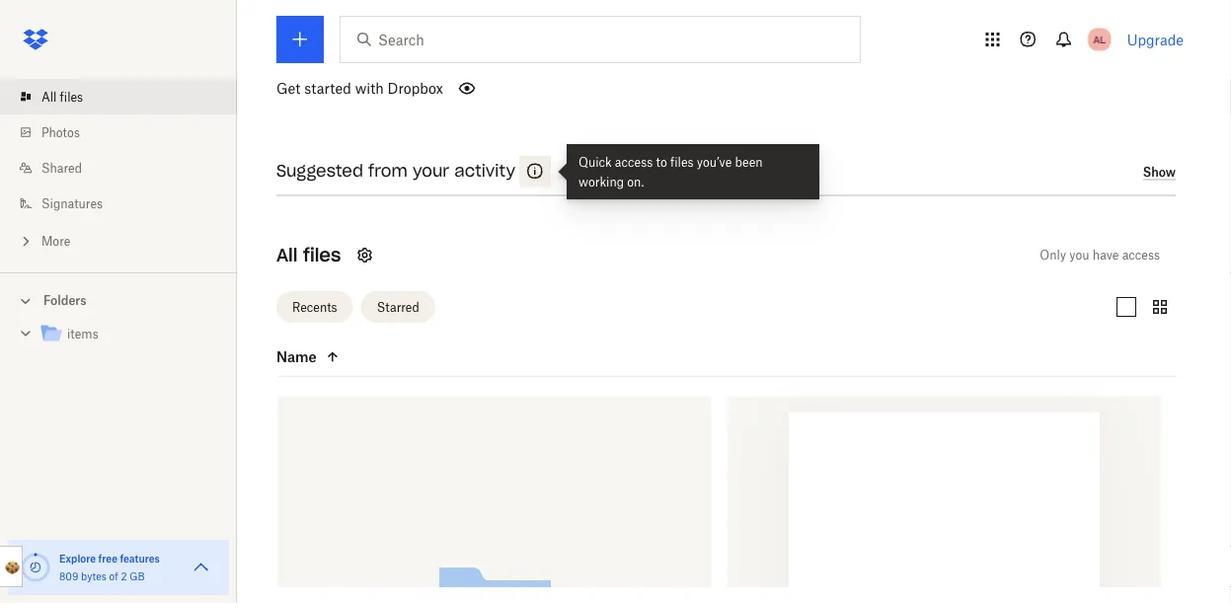 Task type: locate. For each thing, give the bounding box(es) containing it.
activity
[[455, 162, 516, 182]]

starred
[[377, 300, 420, 315]]

started
[[304, 81, 351, 97]]

files
[[60, 89, 83, 104], [303, 245, 341, 267]]

recents button
[[277, 292, 353, 324]]

upgrade link
[[1128, 31, 1184, 48]]

all files up recents button
[[277, 245, 341, 267]]

2
[[121, 570, 127, 583]]

gb
[[130, 570, 145, 583]]

folders button
[[0, 285, 237, 315]]

all files
[[41, 89, 83, 104], [277, 245, 341, 267]]

all files list item
[[0, 79, 237, 115]]

more image
[[16, 232, 36, 251]]

get
[[277, 81, 301, 97]]

have
[[1093, 248, 1120, 263]]

files up photos
[[60, 89, 83, 104]]

0 horizontal spatial all files
[[41, 89, 83, 104]]

folder settings image
[[353, 244, 377, 268]]

list
[[0, 67, 237, 273]]

1 vertical spatial files
[[303, 245, 341, 267]]

files left folder settings icon
[[303, 245, 341, 267]]

dropbox
[[388, 81, 443, 97]]

1 horizontal spatial files
[[303, 245, 341, 267]]

features
[[120, 553, 160, 565]]

0 vertical spatial all files
[[41, 89, 83, 104]]

photos
[[41, 125, 80, 140]]

items link
[[40, 322, 221, 348]]

name
[[277, 349, 317, 366]]

0 vertical spatial all
[[41, 89, 57, 104]]

your
[[413, 162, 450, 182]]

Search text field
[[378, 29, 820, 50]]

explore free features 809 bytes of 2 gb
[[59, 553, 160, 583]]

all
[[41, 89, 57, 104], [277, 245, 298, 267]]

all files up photos
[[41, 89, 83, 104]]

all up photos
[[41, 89, 57, 104]]

name button
[[277, 346, 443, 369]]

1 vertical spatial all files
[[277, 245, 341, 267]]

files inside list item
[[60, 89, 83, 104]]

1 horizontal spatial all files
[[277, 245, 341, 267]]

show button
[[1144, 165, 1176, 181]]

0 horizontal spatial all
[[41, 89, 57, 104]]

items
[[67, 327, 98, 342]]

with
[[355, 81, 384, 97]]

show
[[1144, 165, 1176, 180]]

signatures
[[41, 196, 103, 211]]

0 vertical spatial files
[[60, 89, 83, 104]]

starred button
[[361, 292, 435, 324]]

explore
[[59, 553, 96, 565]]

0 horizontal spatial files
[[60, 89, 83, 104]]

only you have access
[[1040, 248, 1161, 263]]

1 vertical spatial all
[[277, 245, 298, 267]]

all files inside list item
[[41, 89, 83, 104]]

all up recents button
[[277, 245, 298, 267]]

access
[[1123, 248, 1161, 263]]

bytes
[[81, 570, 106, 583]]



Task type: describe. For each thing, give the bounding box(es) containing it.
shared
[[41, 161, 82, 175]]

al button
[[1084, 24, 1116, 55]]

photos link
[[16, 115, 237, 150]]

all files link
[[16, 79, 237, 115]]

809
[[59, 570, 78, 583]]

free
[[98, 553, 118, 565]]

suggested
[[277, 162, 363, 182]]

list containing all files
[[0, 67, 237, 273]]

from
[[368, 162, 408, 182]]

suggested from your activity
[[277, 162, 516, 182]]

folders
[[43, 293, 86, 308]]

get started with dropbox
[[277, 81, 443, 97]]

only
[[1040, 248, 1067, 263]]

shared link
[[16, 150, 237, 186]]

file, resume.pdf row
[[727, 397, 1162, 604]]

dropbox image
[[16, 20, 55, 59]]

you
[[1070, 248, 1090, 263]]

recents
[[292, 300, 337, 315]]

folder, items row
[[278, 397, 712, 604]]

all inside list item
[[41, 89, 57, 104]]

quota usage element
[[20, 552, 51, 584]]

more
[[41, 234, 70, 248]]

al
[[1094, 33, 1106, 45]]

signatures link
[[16, 186, 237, 221]]

upgrade
[[1128, 31, 1184, 48]]

of
[[109, 570, 118, 583]]

1 horizontal spatial all
[[277, 245, 298, 267]]



Task type: vqa. For each thing, say whether or not it's contained in the screenshot.
files
yes



